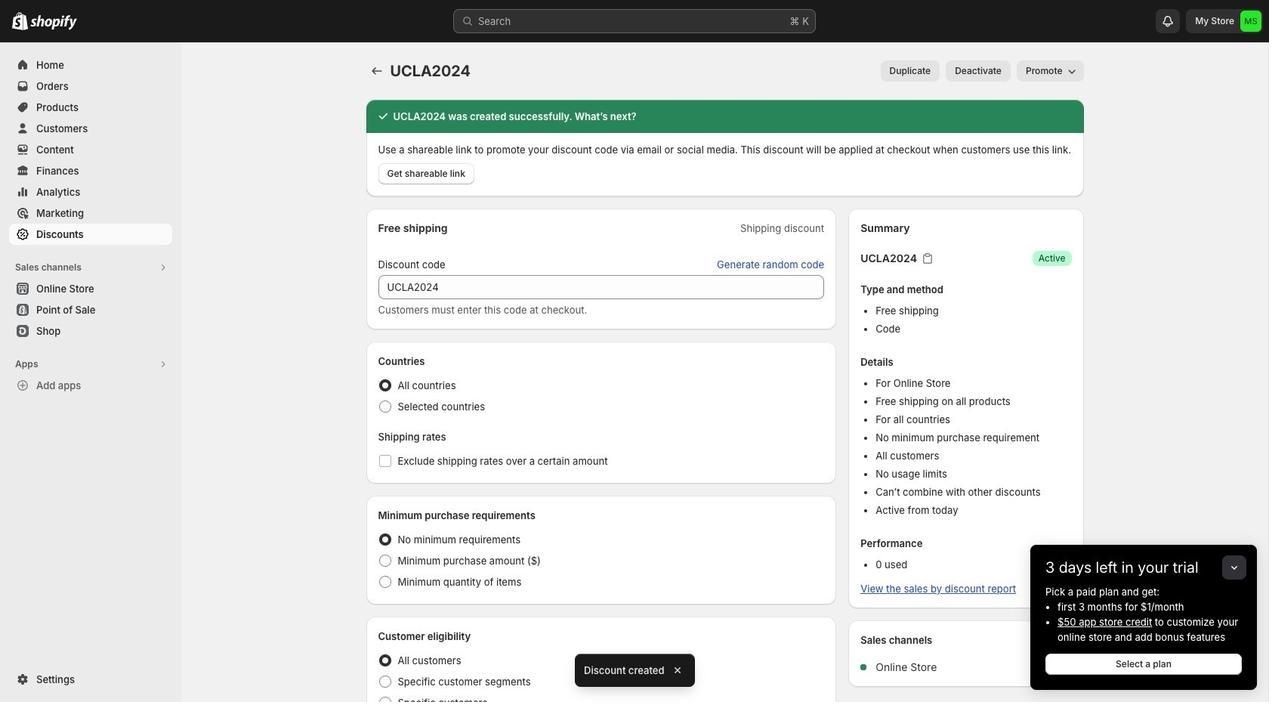 Task type: locate. For each thing, give the bounding box(es) containing it.
None text field
[[378, 275, 825, 299]]

shopify image
[[30, 15, 77, 30]]

my store image
[[1241, 11, 1262, 32]]

shopify image
[[12, 12, 28, 30]]



Task type: vqa. For each thing, say whether or not it's contained in the screenshot.
search collections TEXT FIELD
no



